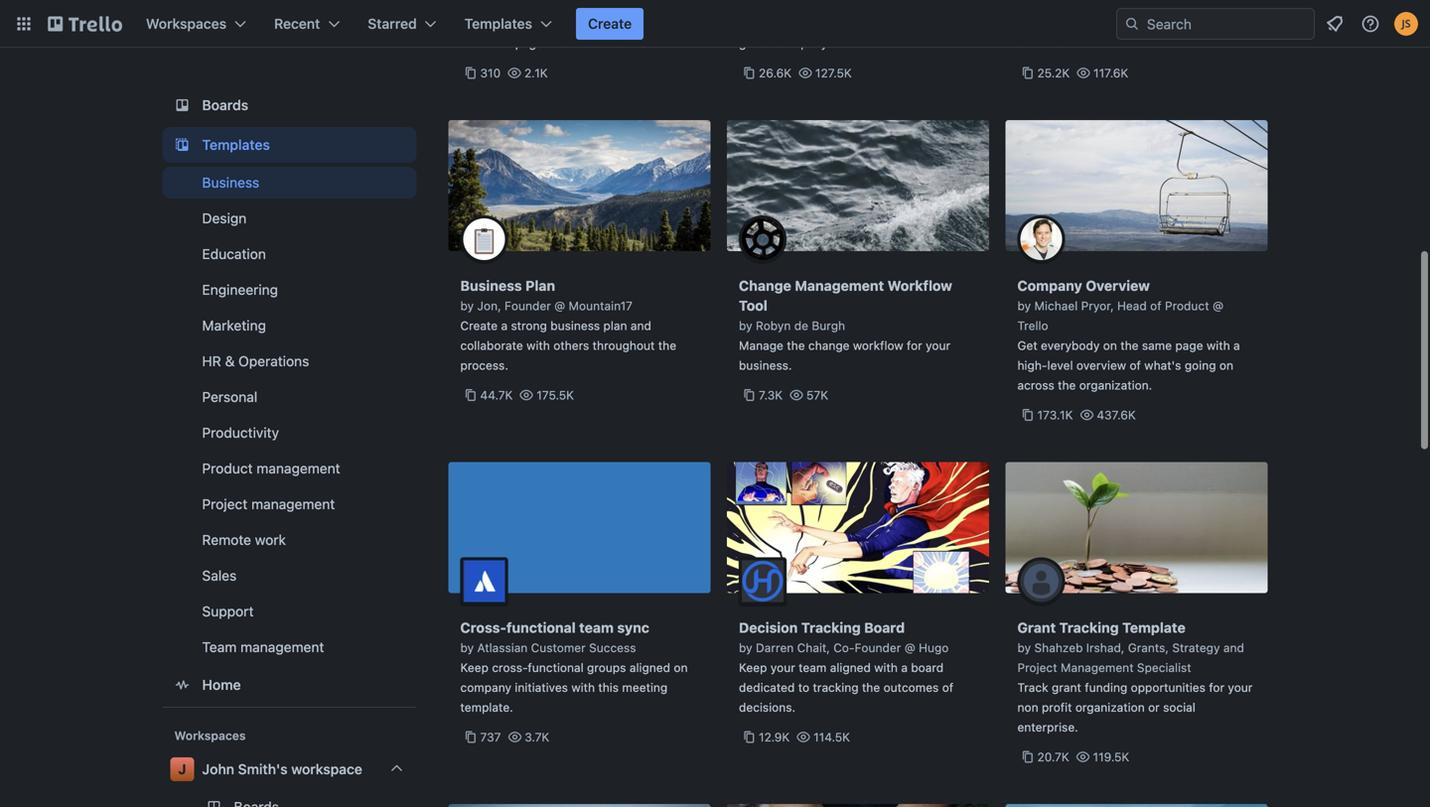 Task type: locate. For each thing, give the bounding box(es) containing it.
aligned down the "co-" at the bottom
[[830, 661, 871, 675]]

templates down boards at the top left
[[202, 137, 270, 153]]

organization inside get everyone in your organization in sync, whether you're a small business or a global company.
[[859, 0, 928, 10]]

personal
[[202, 389, 258, 405]]

1 horizontal spatial in
[[817, 0, 827, 10]]

education
[[202, 246, 266, 262]]

the inside use this nonprofit staffing and volunteer scheduling template to keep everyone on the same page and share information in real-time.
[[461, 36, 479, 50]]

same up time.
[[482, 36, 512, 50]]

business up the others
[[551, 319, 600, 333]]

0 horizontal spatial keep
[[461, 661, 489, 675]]

and down template
[[547, 36, 568, 50]]

going
[[1185, 359, 1217, 373]]

by down cross-
[[461, 641, 474, 655]]

for
[[907, 339, 923, 353], [1210, 681, 1225, 695]]

everyone up "you're"
[[763, 0, 814, 10]]

management
[[795, 278, 885, 294], [1061, 661, 1134, 675]]

company.
[[777, 36, 831, 50]]

in inside use this nonprofit staffing and volunteer scheduling template to keep everyone on the same page and share information in real-time.
[[673, 36, 682, 50]]

0 horizontal spatial in
[[673, 36, 682, 50]]

@ up going on the right of the page
[[1213, 299, 1224, 313]]

product down productivity
[[202, 461, 253, 477]]

with up going on the right of the page
[[1207, 339, 1231, 353]]

tracking up irshad,
[[1060, 620, 1119, 636]]

with down 'strong'
[[527, 339, 550, 353]]

support link
[[162, 596, 417, 628]]

grant
[[1018, 620, 1056, 636]]

2 keep from the left
[[739, 661, 768, 675]]

jon, founder @ mountain17 image
[[461, 216, 508, 263]]

workspaces up john
[[174, 729, 246, 743]]

funding
[[1085, 681, 1128, 695]]

business link
[[162, 167, 417, 199]]

business down develop
[[1018, 36, 1068, 50]]

this inside cross-functional team sync by atlassian customer success keep cross-functional groups aligned on company initiatives with this meeting template.
[[599, 681, 619, 695]]

for down strategy
[[1210, 681, 1225, 695]]

Search field
[[1141, 9, 1315, 39]]

2 horizontal spatial business
[[1018, 36, 1068, 50]]

workspaces
[[146, 15, 227, 32], [174, 729, 246, 743]]

1 horizontal spatial keep
[[739, 661, 768, 675]]

0 horizontal spatial for
[[907, 339, 923, 353]]

of left what's
[[1130, 359, 1142, 373]]

develop
[[1018, 16, 1064, 30]]

0 horizontal spatial of
[[943, 681, 954, 695]]

1 horizontal spatial to
[[799, 681, 810, 695]]

page down template
[[515, 36, 543, 50]]

@ down plan
[[555, 299, 566, 313]]

others
[[554, 339, 590, 353]]

@ left hugo
[[905, 641, 916, 655]]

in left sync,
[[932, 0, 942, 10]]

1 horizontal spatial same
[[1143, 339, 1173, 353]]

co-
[[834, 641, 855, 655]]

marketing
[[202, 317, 266, 334]]

outcomes
[[884, 681, 939, 695]]

1 horizontal spatial business
[[461, 278, 522, 294]]

of down board
[[943, 681, 954, 695]]

2 vertical spatial of
[[943, 681, 954, 695]]

workspaces inside dropdown button
[[146, 15, 227, 32]]

1 vertical spatial founder
[[855, 641, 902, 655]]

by up 'trello' at the right top of page
[[1018, 299, 1032, 313]]

management inside change management workflow tool by robyn de burgh manage the change workflow for your business.
[[795, 278, 885, 294]]

business inside develop new or document existing business models.
[[1018, 36, 1068, 50]]

get up high-
[[1018, 339, 1038, 353]]

the inside change management workflow tool by robyn de burgh manage the change workflow for your business.
[[787, 339, 805, 353]]

templates down use
[[465, 15, 533, 32]]

and inside 'business plan by jon, founder @ mountain17 create a strong business plan and collaborate with others throughout the process.'
[[631, 319, 652, 333]]

0 horizontal spatial product
[[202, 461, 253, 477]]

0 horizontal spatial to
[[578, 16, 589, 30]]

same inside use this nonprofit staffing and volunteer scheduling template to keep everyone on the same page and share information in real-time.
[[482, 36, 512, 50]]

1 horizontal spatial or
[[1093, 16, 1105, 30]]

project up remote
[[202, 496, 248, 513]]

organization
[[859, 0, 928, 10], [1076, 701, 1145, 715]]

this down groups at the left of page
[[599, 681, 619, 695]]

0 horizontal spatial aligned
[[630, 661, 671, 675]]

marketing link
[[162, 310, 417, 342]]

sales
[[202, 568, 237, 584]]

437.6k
[[1097, 408, 1136, 422]]

management inside "link"
[[257, 461, 340, 477]]

your up the small
[[831, 0, 855, 10]]

1 vertical spatial to
[[799, 681, 810, 695]]

product inside company overview by michael pryor, head of product @ trello get everybody on the same page with a high-level overview of what's going on across the organization.
[[1165, 299, 1210, 313]]

founder inside decision tracking board by darren chait, co-founder @ hugo keep your team aligned with a board dedicated to tracking the outcomes of decisions.
[[855, 641, 902, 655]]

product
[[1165, 299, 1210, 313], [202, 461, 253, 477]]

product management link
[[162, 453, 417, 485]]

0 vertical spatial to
[[578, 16, 589, 30]]

0 horizontal spatial same
[[482, 36, 512, 50]]

0 horizontal spatial team
[[579, 620, 614, 636]]

michael pryor, head of product @ trello image
[[1018, 216, 1066, 263]]

darren chait, co-founder @ hugo image
[[739, 558, 787, 606]]

develop new or document existing business models.
[[1018, 16, 1212, 50]]

1 horizontal spatial management
[[1061, 661, 1134, 675]]

@ inside decision tracking board by darren chait, co-founder @ hugo keep your team aligned with a board dedicated to tracking the outcomes of decisions.
[[905, 641, 916, 655]]

0 horizontal spatial project
[[202, 496, 248, 513]]

keep
[[592, 16, 620, 30]]

0 vertical spatial team
[[579, 620, 614, 636]]

business inside get everyone in your organization in sync, whether you're a small business or a global company.
[[869, 16, 919, 30]]

0 vertical spatial product
[[1165, 299, 1210, 313]]

or down opportunities
[[1149, 701, 1160, 715]]

use this nonprofit staffing and volunteer scheduling template to keep everyone on the same page and share information in real-time.
[[461, 0, 692, 70]]

with up "outcomes"
[[875, 661, 898, 675]]

tracking up the "co-" at the bottom
[[802, 620, 861, 636]]

new
[[1067, 16, 1090, 30]]

of
[[1151, 299, 1162, 313], [1130, 359, 1142, 373], [943, 681, 954, 695]]

0 vertical spatial everyone
[[763, 0, 814, 10]]

business right the small
[[869, 16, 919, 30]]

1 horizontal spatial team
[[799, 661, 827, 675]]

by inside company overview by michael pryor, head of product @ trello get everybody on the same page with a high-level overview of what's going on across the organization.
[[1018, 299, 1032, 313]]

management down product management "link"
[[251, 496, 335, 513]]

127.5k
[[816, 66, 852, 80]]

0 horizontal spatial founder
[[505, 299, 551, 313]]

0 vertical spatial for
[[907, 339, 923, 353]]

1 vertical spatial get
[[1018, 339, 1038, 353]]

tracking inside the grant tracking template by shahzeb irshad, grants, strategy and project management specialist track grant funding opportunities for your non profit organization or social enterprise.
[[1060, 620, 1119, 636]]

with down groups at the left of page
[[572, 681, 595, 695]]

your down darren
[[771, 661, 796, 675]]

and up the keep
[[610, 0, 631, 10]]

management down irshad,
[[1061, 661, 1134, 675]]

team down chait,
[[799, 661, 827, 675]]

0 vertical spatial page
[[515, 36, 543, 50]]

to left tracking
[[799, 681, 810, 695]]

business up design
[[202, 174, 259, 191]]

workspaces up board icon at top
[[146, 15, 227, 32]]

your right workflow
[[926, 339, 951, 353]]

1 vertical spatial templates
[[202, 137, 270, 153]]

1 vertical spatial same
[[1143, 339, 1173, 353]]

plan
[[526, 278, 556, 294]]

work
[[255, 532, 286, 548]]

1 horizontal spatial this
[[599, 681, 619, 695]]

1 tracking from the left
[[802, 620, 861, 636]]

workflow
[[853, 339, 904, 353]]

project
[[202, 496, 248, 513], [1018, 661, 1058, 675]]

2 tracking from the left
[[1060, 620, 1119, 636]]

1 horizontal spatial business
[[869, 16, 919, 30]]

114.5k
[[814, 731, 851, 745]]

0 vertical spatial of
[[1151, 299, 1162, 313]]

1 horizontal spatial templates
[[465, 15, 533, 32]]

burgh
[[812, 319, 846, 333]]

this up scheduling
[[486, 0, 506, 10]]

on down volunteer
[[678, 16, 692, 30]]

1 vertical spatial business
[[1018, 36, 1068, 50]]

and right the plan
[[631, 319, 652, 333]]

2 aligned from the left
[[830, 661, 871, 675]]

1 vertical spatial of
[[1130, 359, 1142, 373]]

manage
[[739, 339, 784, 353]]

0 vertical spatial this
[[486, 0, 506, 10]]

by inside cross-functional team sync by atlassian customer success keep cross-functional groups aligned on company initiatives with this meeting template.
[[461, 641, 474, 655]]

create down the jon,
[[461, 319, 498, 333]]

page inside use this nonprofit staffing and volunteer scheduling template to keep everyone on the same page and share information in real-time.
[[515, 36, 543, 50]]

0 horizontal spatial create
[[461, 319, 498, 333]]

create down staffing
[[588, 15, 632, 32]]

1 keep from the left
[[461, 661, 489, 675]]

team
[[579, 620, 614, 636], [799, 661, 827, 675]]

enterprise.
[[1018, 721, 1079, 735]]

non
[[1018, 701, 1039, 715]]

your inside decision tracking board by darren chait, co-founder @ hugo keep your team aligned with a board dedicated to tracking the outcomes of decisions.
[[771, 661, 796, 675]]

1 horizontal spatial tracking
[[1060, 620, 1119, 636]]

project up track
[[1018, 661, 1058, 675]]

1 vertical spatial organization
[[1076, 701, 1145, 715]]

1 vertical spatial page
[[1176, 339, 1204, 353]]

get up whether
[[739, 0, 759, 10]]

founder up 'strong'
[[505, 299, 551, 313]]

groups
[[587, 661, 626, 675]]

board image
[[170, 93, 194, 117]]

global
[[739, 36, 774, 50]]

0 vertical spatial same
[[482, 36, 512, 50]]

john
[[202, 762, 234, 778]]

same up what's
[[1143, 339, 1173, 353]]

0 horizontal spatial @
[[555, 299, 566, 313]]

open information menu image
[[1361, 14, 1381, 34]]

1 horizontal spatial product
[[1165, 299, 1210, 313]]

the up real-
[[461, 36, 479, 50]]

by down tool
[[739, 319, 753, 333]]

0 horizontal spatial business
[[202, 174, 259, 191]]

of right head
[[1151, 299, 1162, 313]]

project inside the grant tracking template by shahzeb irshad, grants, strategy and project management specialist track grant funding opportunities for your non profit organization or social enterprise.
[[1018, 661, 1058, 675]]

strategy
[[1173, 641, 1221, 655]]

by inside 'business plan by jon, founder @ mountain17 create a strong business plan and collaborate with others throughout the process.'
[[461, 299, 474, 313]]

management for project management
[[251, 496, 335, 513]]

keep up dedicated
[[739, 661, 768, 675]]

everyone
[[763, 0, 814, 10], [623, 16, 674, 30]]

by left darren
[[739, 641, 753, 655]]

for inside change management workflow tool by robyn de burgh manage the change workflow for your business.
[[907, 339, 923, 353]]

recent button
[[262, 8, 352, 40]]

everyone down volunteer
[[623, 16, 674, 30]]

0 vertical spatial founder
[[505, 299, 551, 313]]

1 horizontal spatial get
[[1018, 339, 1038, 353]]

hr
[[202, 353, 221, 370]]

0 vertical spatial business
[[869, 16, 919, 30]]

1 vertical spatial management
[[251, 496, 335, 513]]

team
[[202, 639, 237, 656]]

on right going on the right of the page
[[1220, 359, 1234, 373]]

1 vertical spatial workspaces
[[174, 729, 246, 743]]

1 vertical spatial for
[[1210, 681, 1225, 695]]

get inside get everyone in your organization in sync, whether you're a small business or a global company.
[[739, 0, 759, 10]]

or right the small
[[922, 16, 934, 30]]

1 vertical spatial create
[[461, 319, 498, 333]]

business up the jon,
[[461, 278, 522, 294]]

to inside decision tracking board by darren chait, co-founder @ hugo keep your team aligned with a board dedicated to tracking the outcomes of decisions.
[[799, 681, 810, 695]]

keep
[[461, 661, 489, 675], [739, 661, 768, 675]]

workspace
[[291, 762, 363, 778]]

1 horizontal spatial for
[[1210, 681, 1225, 695]]

2 horizontal spatial @
[[1213, 299, 1224, 313]]

the down de on the right of the page
[[787, 339, 805, 353]]

0 vertical spatial create
[[588, 15, 632, 32]]

a
[[827, 16, 833, 30], [937, 16, 944, 30], [501, 319, 508, 333], [1234, 339, 1241, 353], [902, 661, 908, 675]]

tracking
[[802, 620, 861, 636], [1060, 620, 1119, 636]]

by left the jon,
[[461, 299, 474, 313]]

1 vertical spatial management
[[1061, 661, 1134, 675]]

175.5k
[[537, 389, 574, 402]]

the right tracking
[[862, 681, 881, 695]]

tracking inside decision tracking board by darren chait, co-founder @ hugo keep your team aligned with a board dedicated to tracking the outcomes of decisions.
[[802, 620, 861, 636]]

0 horizontal spatial everyone
[[623, 16, 674, 30]]

process.
[[461, 359, 509, 373]]

0 vertical spatial business
[[202, 174, 259, 191]]

board
[[911, 661, 944, 675]]

by inside the grant tracking template by shahzeb irshad, grants, strategy and project management specialist track grant funding opportunities for your non profit organization or social enterprise.
[[1018, 641, 1032, 655]]

team management
[[202, 639, 324, 656]]

1 horizontal spatial create
[[588, 15, 632, 32]]

management up burgh
[[795, 278, 885, 294]]

management down support link
[[241, 639, 324, 656]]

sync
[[617, 620, 650, 636]]

1 vertical spatial project
[[1018, 661, 1058, 675]]

with inside 'business plan by jon, founder @ mountain17 create a strong business plan and collaborate with others throughout the process.'
[[527, 339, 550, 353]]

business inside 'business plan by jon, founder @ mountain17 create a strong business plan and collaborate with others throughout the process.'
[[461, 278, 522, 294]]

0 vertical spatial project
[[202, 496, 248, 513]]

0 horizontal spatial business
[[551, 319, 600, 333]]

opportunities
[[1131, 681, 1206, 695]]

in right information on the top of page
[[673, 36, 682, 50]]

shahzeb irshad, grants, strategy and project management specialist image
[[1018, 558, 1066, 606]]

recent
[[274, 15, 320, 32]]

in up "you're"
[[817, 0, 827, 10]]

functional up customer
[[507, 620, 576, 636]]

to down staffing
[[578, 16, 589, 30]]

cross-
[[461, 620, 507, 636]]

product right head
[[1165, 299, 1210, 313]]

organization down funding
[[1076, 701, 1145, 715]]

1 horizontal spatial page
[[1176, 339, 1204, 353]]

team up "success"
[[579, 620, 614, 636]]

success
[[589, 641, 636, 655]]

1 vertical spatial business
[[461, 278, 522, 294]]

1 vertical spatial product
[[202, 461, 253, 477]]

1 horizontal spatial everyone
[[763, 0, 814, 10]]

management down productivity link
[[257, 461, 340, 477]]

with
[[527, 339, 550, 353], [1207, 339, 1231, 353], [875, 661, 898, 675], [572, 681, 595, 695]]

1 horizontal spatial aligned
[[830, 661, 871, 675]]

irshad,
[[1087, 641, 1125, 655]]

1 horizontal spatial organization
[[1076, 701, 1145, 715]]

functional down customer
[[528, 661, 584, 675]]

tracking
[[813, 681, 859, 695]]

templates inside "link"
[[202, 137, 270, 153]]

keep inside decision tracking board by darren chait, co-founder @ hugo keep your team aligned with a board dedicated to tracking the outcomes of decisions.
[[739, 661, 768, 675]]

grants,
[[1129, 641, 1169, 655]]

0 vertical spatial workspaces
[[146, 15, 227, 32]]

0 horizontal spatial get
[[739, 0, 759, 10]]

throughout
[[593, 339, 655, 353]]

20.7k
[[1038, 751, 1070, 765]]

specialist
[[1138, 661, 1192, 675]]

page up going on the right of the page
[[1176, 339, 1204, 353]]

track
[[1018, 681, 1049, 695]]

0 horizontal spatial page
[[515, 36, 543, 50]]

the right throughout
[[659, 339, 677, 353]]

1 horizontal spatial @
[[905, 641, 916, 655]]

0 horizontal spatial templates
[[202, 137, 270, 153]]

1 vertical spatial this
[[599, 681, 619, 695]]

1 vertical spatial everyone
[[623, 16, 674, 30]]

aligned up meeting
[[630, 661, 671, 675]]

0 vertical spatial management
[[795, 278, 885, 294]]

aligned inside cross-functional team sync by atlassian customer success keep cross-functional groups aligned on company initiatives with this meeting template.
[[630, 661, 671, 675]]

0 vertical spatial management
[[257, 461, 340, 477]]

0 horizontal spatial organization
[[859, 0, 928, 10]]

0 vertical spatial get
[[739, 0, 759, 10]]

de
[[795, 319, 809, 333]]

founder down board
[[855, 641, 902, 655]]

management inside the grant tracking template by shahzeb irshad, grants, strategy and project management specialist track grant funding opportunities for your non profit organization or social enterprise.
[[1061, 661, 1134, 675]]

and inside the grant tracking template by shahzeb irshad, grants, strategy and project management specialist track grant funding opportunities for your non profit organization or social enterprise.
[[1224, 641, 1245, 655]]

0 horizontal spatial this
[[486, 0, 506, 10]]

3.7k
[[525, 731, 550, 745]]

1 horizontal spatial founder
[[855, 641, 902, 655]]

organization up the small
[[859, 0, 928, 10]]

2 vertical spatial business
[[551, 319, 600, 333]]

and right strategy
[[1224, 641, 1245, 655]]

your inside the grant tracking template by shahzeb irshad, grants, strategy and project management specialist track grant funding opportunities for your non profit organization or social enterprise.
[[1229, 681, 1253, 695]]

the
[[461, 36, 479, 50], [659, 339, 677, 353], [787, 339, 805, 353], [1121, 339, 1139, 353], [1058, 379, 1077, 392], [862, 681, 881, 695]]

templates
[[465, 15, 533, 32], [202, 137, 270, 153]]

0 horizontal spatial or
[[922, 16, 934, 30]]

create inside create "button"
[[588, 15, 632, 32]]

of inside decision tracking board by darren chait, co-founder @ hugo keep your team aligned with a board dedicated to tracking the outcomes of decisions.
[[943, 681, 954, 695]]

for right workflow
[[907, 339, 923, 353]]

template.
[[461, 701, 513, 715]]

0 vertical spatial templates
[[465, 15, 533, 32]]

your right opportunities
[[1229, 681, 1253, 695]]

1 aligned from the left
[[630, 661, 671, 675]]

search image
[[1125, 16, 1141, 32]]

2 vertical spatial management
[[241, 639, 324, 656]]

aligned inside decision tracking board by darren chait, co-founder @ hugo keep your team aligned with a board dedicated to tracking the outcomes of decisions.
[[830, 661, 871, 675]]

on right groups at the left of page
[[674, 661, 688, 675]]

1 horizontal spatial project
[[1018, 661, 1058, 675]]

2 horizontal spatial or
[[1149, 701, 1160, 715]]

1 vertical spatial team
[[799, 661, 827, 675]]

0 vertical spatial organization
[[859, 0, 928, 10]]

0 horizontal spatial management
[[795, 278, 885, 294]]

to inside use this nonprofit staffing and volunteer scheduling template to keep everyone on the same page and share information in real-time.
[[578, 16, 589, 30]]

by down grant
[[1018, 641, 1032, 655]]

business
[[869, 16, 919, 30], [1018, 36, 1068, 50], [551, 319, 600, 333]]

@ inside company overview by michael pryor, head of product @ trello get everybody on the same page with a high-level overview of what's going on across the organization.
[[1213, 299, 1224, 313]]

0 horizontal spatial tracking
[[802, 620, 861, 636]]

founder inside 'business plan by jon, founder @ mountain17 create a strong business plan and collaborate with others throughout the process.'
[[505, 299, 551, 313]]

the inside decision tracking board by darren chait, co-founder @ hugo keep your team aligned with a board dedicated to tracking the outcomes of decisions.
[[862, 681, 881, 695]]

company
[[461, 681, 512, 695]]

or right new
[[1093, 16, 1105, 30]]

keep up company
[[461, 661, 489, 675]]



Task type: describe. For each thing, give the bounding box(es) containing it.
tracking for decision
[[802, 620, 861, 636]]

&
[[225, 353, 235, 370]]

with inside cross-functional team sync by atlassian customer success keep cross-functional groups aligned on company initiatives with this meeting template.
[[572, 681, 595, 695]]

change management workflow tool by robyn de burgh manage the change workflow for your business.
[[739, 278, 953, 373]]

your inside get everyone in your organization in sync, whether you're a small business or a global company.
[[831, 0, 855, 10]]

a inside company overview by michael pryor, head of product @ trello get everybody on the same page with a high-level overview of what's going on across the organization.
[[1234, 339, 1241, 353]]

by inside decision tracking board by darren chait, co-founder @ hugo keep your team aligned with a board dedicated to tracking the outcomes of decisions.
[[739, 641, 753, 655]]

everyone inside use this nonprofit staffing and volunteer scheduling template to keep everyone on the same page and share information in real-time.
[[623, 16, 674, 30]]

0 vertical spatial functional
[[507, 620, 576, 636]]

@ for by
[[1213, 299, 1224, 313]]

organization.
[[1080, 379, 1153, 392]]

starred
[[368, 15, 417, 32]]

templates link
[[162, 127, 417, 163]]

business plan by jon, founder @ mountain17 create a strong business plan and collaborate with others throughout the process.
[[461, 278, 677, 373]]

primary element
[[0, 0, 1431, 48]]

business for business
[[202, 174, 259, 191]]

or inside the grant tracking template by shahzeb irshad, grants, strategy and project management specialist track grant funding opportunities for your non profit organization or social enterprise.
[[1149, 701, 1160, 715]]

@ for board
[[905, 641, 916, 655]]

this inside use this nonprofit staffing and volunteer scheduling template to keep everyone on the same page and share information in real-time.
[[486, 0, 506, 10]]

for inside the grant tracking template by shahzeb irshad, grants, strategy and project management specialist track grant funding opportunities for your non profit organization or social enterprise.
[[1210, 681, 1225, 695]]

management for product management
[[257, 461, 340, 477]]

your inside change management workflow tool by robyn de burgh manage the change workflow for your business.
[[926, 339, 951, 353]]

workflow
[[888, 278, 953, 294]]

profit
[[1042, 701, 1073, 715]]

get inside company overview by michael pryor, head of product @ trello get everybody on the same page with a high-level overview of what's going on across the organization.
[[1018, 339, 1038, 353]]

173.1k
[[1038, 408, 1074, 422]]

organization inside the grant tracking template by shahzeb irshad, grants, strategy and project management specialist track grant funding opportunities for your non profit organization or social enterprise.
[[1076, 701, 1145, 715]]

starred button
[[356, 8, 449, 40]]

boards link
[[162, 87, 417, 123]]

the up overview
[[1121, 339, 1139, 353]]

everybody
[[1041, 339, 1100, 353]]

small
[[837, 16, 866, 30]]

tool
[[739, 298, 768, 314]]

remote work
[[202, 532, 286, 548]]

chait,
[[798, 641, 831, 655]]

atlassian customer success image
[[461, 558, 508, 606]]

1 horizontal spatial of
[[1130, 359, 1142, 373]]

with inside company overview by michael pryor, head of product @ trello get everybody on the same page with a high-level overview of what's going on across the organization.
[[1207, 339, 1231, 353]]

home link
[[162, 668, 417, 703]]

or inside get everyone in your organization in sync, whether you're a small business or a global company.
[[922, 16, 934, 30]]

template
[[1123, 620, 1186, 636]]

shahzeb
[[1035, 641, 1083, 655]]

sales link
[[162, 560, 417, 592]]

page inside company overview by michael pryor, head of product @ trello get everybody on the same page with a high-level overview of what's going on across the organization.
[[1176, 339, 1204, 353]]

darren
[[756, 641, 794, 655]]

by inside change management workflow tool by robyn de burgh manage the change workflow for your business.
[[739, 319, 753, 333]]

what's
[[1145, 359, 1182, 373]]

engineering link
[[162, 274, 417, 306]]

level
[[1048, 359, 1074, 373]]

dedicated
[[739, 681, 795, 695]]

robyn
[[756, 319, 791, 333]]

or inside develop new or document existing business models.
[[1093, 16, 1105, 30]]

high-
[[1018, 359, 1048, 373]]

support
[[202, 604, 254, 620]]

cross-
[[492, 661, 528, 675]]

tracking for grant
[[1060, 620, 1119, 636]]

with inside decision tracking board by darren chait, co-founder @ hugo keep your team aligned with a board dedicated to tracking the outcomes of decisions.
[[875, 661, 898, 675]]

engineering
[[202, 282, 278, 298]]

john smith (johnsmith38824343) image
[[1395, 12, 1419, 36]]

smith's
[[238, 762, 288, 778]]

keep inside cross-functional team sync by atlassian customer success keep cross-functional groups aligned on company initiatives with this meeting template.
[[461, 661, 489, 675]]

mountain17
[[569, 299, 633, 313]]

on inside cross-functional team sync by atlassian customer success keep cross-functional groups aligned on company initiatives with this meeting template.
[[674, 661, 688, 675]]

the inside 'business plan by jon, founder @ mountain17 create a strong business plan and collaborate with others throughout the process.'
[[659, 339, 677, 353]]

7.3k
[[759, 389, 783, 402]]

117.6k
[[1094, 66, 1129, 80]]

business for business plan by jon, founder @ mountain17 create a strong business plan and collaborate with others throughout the process.
[[461, 278, 522, 294]]

templates inside dropdown button
[[465, 15, 533, 32]]

team inside cross-functional team sync by atlassian customer success keep cross-functional groups aligned on company initiatives with this meeting template.
[[579, 620, 614, 636]]

existing
[[1168, 16, 1212, 30]]

product inside "link"
[[202, 461, 253, 477]]

use
[[461, 0, 482, 10]]

nonprofit
[[510, 0, 561, 10]]

scheduling
[[461, 16, 522, 30]]

design link
[[162, 203, 417, 234]]

get everyone in your organization in sync, whether you're a small business or a global company.
[[739, 0, 975, 50]]

@ inside 'business plan by jon, founder @ mountain17 create a strong business plan and collaborate with others throughout the process.'
[[555, 299, 566, 313]]

design
[[202, 210, 247, 227]]

staffing
[[564, 0, 607, 10]]

57k
[[807, 389, 829, 402]]

pryor,
[[1082, 299, 1115, 313]]

a inside 'business plan by jon, founder @ mountain17 create a strong business plan and collaborate with others throughout the process.'
[[501, 319, 508, 333]]

grant tracking template by shahzeb irshad, grants, strategy and project management specialist track grant funding opportunities for your non profit organization or social enterprise.
[[1018, 620, 1253, 735]]

j
[[178, 762, 186, 778]]

michael
[[1035, 299, 1078, 313]]

plan
[[604, 319, 627, 333]]

you're
[[788, 16, 823, 30]]

meeting
[[622, 681, 668, 695]]

overview
[[1086, 278, 1151, 294]]

44.7k
[[480, 389, 513, 402]]

2 horizontal spatial of
[[1151, 299, 1162, 313]]

hugo
[[919, 641, 949, 655]]

board
[[865, 620, 905, 636]]

home image
[[170, 674, 194, 698]]

atlassian
[[477, 641, 528, 655]]

same inside company overview by michael pryor, head of product @ trello get everybody on the same page with a high-level overview of what's going on across the organization.
[[1143, 339, 1173, 353]]

a inside decision tracking board by darren chait, co-founder @ hugo keep your team aligned with a board dedicated to tracking the outcomes of decisions.
[[902, 661, 908, 675]]

119.5k
[[1094, 751, 1130, 765]]

on up overview
[[1104, 339, 1118, 353]]

everyone inside get everyone in your organization in sync, whether you're a small business or a global company.
[[763, 0, 814, 10]]

310
[[480, 66, 501, 80]]

template board image
[[170, 133, 194, 157]]

models.
[[1071, 36, 1115, 50]]

2 horizontal spatial in
[[932, 0, 942, 10]]

product management
[[202, 461, 340, 477]]

personal link
[[162, 382, 417, 413]]

remote
[[202, 532, 251, 548]]

change
[[809, 339, 850, 353]]

decisions.
[[739, 701, 796, 715]]

2.1k
[[525, 66, 548, 80]]

the down level
[[1058, 379, 1077, 392]]

cross-functional team sync by atlassian customer success keep cross-functional groups aligned on company initiatives with this meeting template.
[[461, 620, 688, 715]]

team management link
[[162, 632, 417, 664]]

home
[[202, 677, 241, 694]]

decision tracking board by darren chait, co-founder @ hugo keep your team aligned with a board dedicated to tracking the outcomes of decisions.
[[739, 620, 954, 715]]

template
[[525, 16, 574, 30]]

hr & operations
[[202, 353, 309, 370]]

robyn de burgh image
[[739, 216, 787, 263]]

create inside 'business plan by jon, founder @ mountain17 create a strong business plan and collaborate with others throughout the process.'
[[461, 319, 498, 333]]

1 vertical spatial functional
[[528, 661, 584, 675]]

operations
[[239, 353, 309, 370]]

0 notifications image
[[1324, 12, 1347, 36]]

time.
[[487, 56, 515, 70]]

business inside 'business plan by jon, founder @ mountain17 create a strong business plan and collaborate with others throughout the process.'
[[551, 319, 600, 333]]

remote work link
[[162, 525, 417, 556]]

team inside decision tracking board by darren chait, co-founder @ hugo keep your team aligned with a board dedicated to tracking the outcomes of decisions.
[[799, 661, 827, 675]]

share
[[571, 36, 602, 50]]

back to home image
[[48, 8, 122, 40]]

on inside use this nonprofit staffing and volunteer scheduling template to keep everyone on the same page and share information in real-time.
[[678, 16, 692, 30]]

jon,
[[477, 299, 501, 313]]

management for team management
[[241, 639, 324, 656]]

productivity
[[202, 425, 279, 441]]



Task type: vqa. For each thing, say whether or not it's contained in the screenshot.
57K at right top
yes



